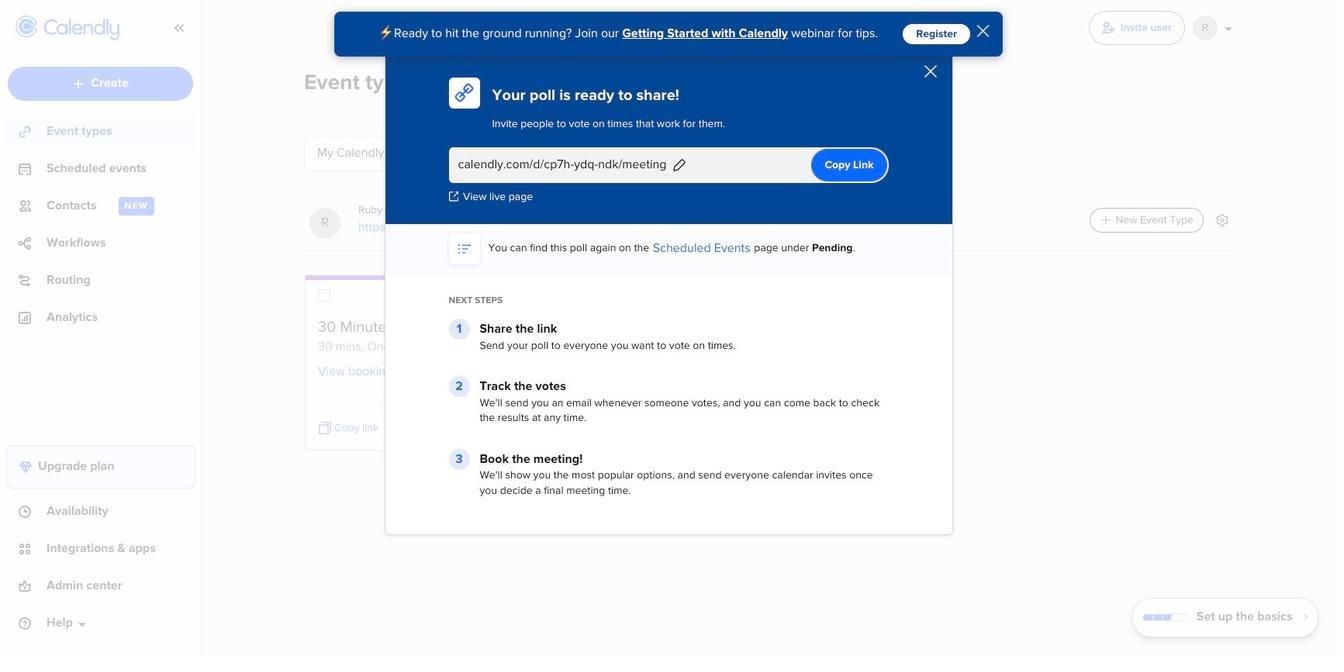 Task type: vqa. For each thing, say whether or not it's contained in the screenshot.
Options button for connect video Icon
no



Task type: locate. For each thing, give the bounding box(es) containing it.
dialog
[[334, 12, 1003, 57]]

calendly image
[[43, 19, 119, 40]]

Find event types field
[[434, 136, 625, 172]]

None search field
[[434, 136, 625, 178]]



Task type: describe. For each thing, give the bounding box(es) containing it.
main navigation element
[[0, 0, 202, 656]]



